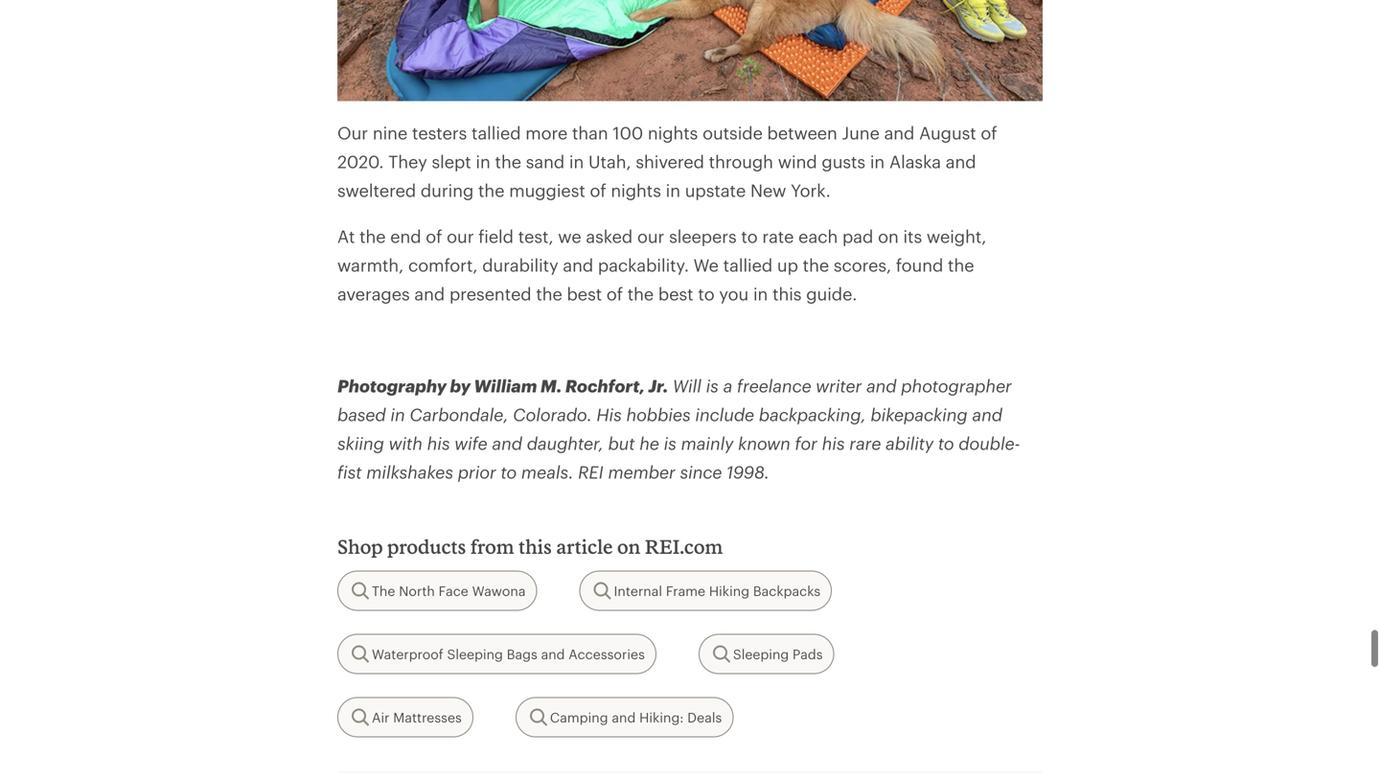 Task type: describe. For each thing, give the bounding box(es) containing it.
nine
[[373, 123, 408, 143]]

2020.
[[338, 152, 384, 172]]

warmth,
[[338, 255, 404, 275]]

guide.
[[807, 284, 857, 304]]

shivered
[[636, 152, 705, 172]]

he
[[640, 434, 659, 454]]

we
[[558, 226, 582, 247]]

on inside at the end of our field test, we asked our sleepers to rate each pad on its weight, warmth, comfort, durability and packability. we tallied up the scores, found the averages and presented the best of the best to you in this guide.
[[878, 226, 899, 247]]

and left hiking:
[[612, 710, 636, 726]]

wind
[[778, 152, 818, 172]]

sleeping pads
[[733, 647, 823, 662]]

to right ability
[[939, 434, 955, 454]]

between
[[768, 123, 838, 143]]

face
[[439, 584, 469, 599]]

more
[[526, 123, 568, 143]]

the right during
[[478, 180, 505, 201]]

sleeping inside waterproof sleeping bags and accessories link
[[447, 647, 503, 662]]

wawona
[[472, 584, 526, 599]]

the north face wawona link
[[338, 571, 537, 611]]

hobbies
[[627, 405, 691, 425]]

but
[[608, 434, 635, 454]]

alaska
[[890, 152, 942, 172]]

class image for internal
[[591, 580, 614, 603]]

carbondale,
[[410, 405, 509, 425]]

weight,
[[927, 226, 987, 247]]

and right 'bags' at the bottom of page
[[541, 647, 565, 662]]

bags
[[507, 647, 538, 662]]

up
[[778, 255, 799, 275]]

mattresses
[[393, 710, 462, 726]]

through
[[709, 152, 774, 172]]

pads
[[793, 647, 823, 662]]

jr.
[[649, 376, 669, 396]]

at
[[338, 226, 355, 247]]

include
[[696, 405, 755, 425]]

test,
[[518, 226, 554, 247]]

north
[[399, 584, 435, 599]]

0 horizontal spatial on
[[618, 536, 641, 558]]

0 horizontal spatial is
[[664, 434, 677, 454]]

this inside at the end of our field test, we asked our sleepers to rate each pad on its weight, warmth, comfort, durability and packability. we tallied up the scores, found the averages and presented the best of the best to you in this guide.
[[773, 284, 802, 304]]

utah,
[[589, 152, 631, 172]]

photographer
[[902, 376, 1012, 396]]

double-
[[959, 434, 1021, 454]]

durability
[[483, 255, 559, 275]]

to left you
[[698, 284, 715, 304]]

1 horizontal spatial is
[[706, 376, 719, 396]]

waterproof sleeping bags and accessories
[[372, 647, 645, 662]]

its
[[904, 226, 922, 247]]

0 horizontal spatial this
[[519, 536, 552, 558]]

with
[[389, 434, 423, 454]]

products
[[387, 536, 466, 558]]

based
[[338, 405, 386, 425]]

2 best from the left
[[659, 284, 694, 304]]

fist
[[338, 462, 362, 482]]

backpacks
[[753, 584, 821, 599]]

hiking
[[709, 584, 750, 599]]

sweltered
[[338, 180, 416, 201]]

each
[[799, 226, 838, 247]]

and down august
[[946, 152, 977, 172]]

colorado.
[[513, 405, 592, 425]]

1998.
[[727, 462, 770, 482]]

asked
[[586, 226, 633, 247]]

in inside 'will is a freelance writer and photographer based in carbondale, colorado. his hobbies include backpacking, bikepacking and skiing with his wife and daughter, but he is mainly known for his rare ability to double- fist milkshakes prior to meals. rei member since 1998.'
[[391, 405, 405, 425]]

internal frame hiking backpacks link
[[580, 571, 832, 611]]

rochfort,
[[566, 376, 645, 396]]

in inside at the end of our field test, we asked our sleepers to rate each pad on its weight, warmth, comfort, durability and packability. we tallied up the scores, found the averages and presented the best of the best to you in this guide.
[[754, 284, 768, 304]]

skiing
[[338, 434, 384, 454]]

new
[[751, 180, 787, 201]]

our
[[338, 123, 368, 143]]

member
[[608, 462, 676, 482]]

the left the sand
[[495, 152, 522, 172]]

rare
[[850, 434, 881, 454]]

they
[[389, 152, 427, 172]]

1 vertical spatial nights
[[611, 180, 661, 201]]

waterproof
[[372, 647, 444, 662]]

testers
[[412, 123, 467, 143]]

will is a freelance writer and photographer based in carbondale, colorado. his hobbies include backpacking, bikepacking and skiing with his wife and daughter, but he is mainly known for his rare ability to double- fist milkshakes prior to meals. rei member since 1998.
[[338, 376, 1021, 482]]

tallied inside at the end of our field test, we asked our sleepers to rate each pad on its weight, warmth, comfort, durability and packability. we tallied up the scores, found the averages and presented the best of the best to you in this guide.
[[724, 255, 773, 275]]

of right august
[[981, 123, 998, 143]]

rei
[[578, 462, 604, 482]]

sleepers
[[669, 226, 737, 247]]

daughter,
[[527, 434, 604, 454]]

the north face wawona
[[372, 584, 526, 599]]

wife
[[455, 434, 488, 454]]

since
[[680, 462, 722, 482]]

upstate
[[685, 180, 746, 201]]

and right wife
[[492, 434, 522, 454]]

ability
[[886, 434, 934, 454]]

york.
[[791, 180, 831, 201]]

you
[[719, 284, 749, 304]]

from
[[471, 536, 514, 558]]

frame
[[666, 584, 706, 599]]

in right the sand
[[569, 152, 584, 172]]

the down packability.
[[628, 284, 654, 304]]



Task type: vqa. For each thing, say whether or not it's contained in the screenshot.
tallied
yes



Task type: locate. For each thing, give the bounding box(es) containing it.
sleeping left pads
[[733, 647, 789, 662]]

and up double-
[[973, 405, 1003, 425]]

shop products from this article on rei.com
[[338, 536, 723, 558]]

muggiest
[[509, 180, 586, 201]]

class image
[[349, 580, 372, 603], [591, 580, 614, 603]]

1 horizontal spatial this
[[773, 284, 802, 304]]

0 vertical spatial tallied
[[472, 123, 521, 143]]

the down weight,
[[948, 255, 975, 275]]

class image inside the north face wawona link
[[349, 580, 372, 603]]

on right article
[[618, 536, 641, 558]]

class image down article
[[591, 580, 614, 603]]

rei.com
[[645, 536, 723, 558]]

1 vertical spatial tallied
[[724, 255, 773, 275]]

of right end
[[426, 226, 442, 247]]

nights
[[648, 123, 698, 143], [611, 180, 661, 201]]

to left rate
[[742, 226, 758, 247]]

our up comfort, at left
[[447, 226, 474, 247]]

in right slept
[[476, 152, 491, 172]]

a
[[724, 376, 733, 396]]

0 horizontal spatial our
[[447, 226, 474, 247]]

camping
[[550, 710, 608, 726]]

field
[[479, 226, 514, 247]]

august
[[920, 123, 977, 143]]

and down comfort, at left
[[415, 284, 445, 304]]

class image
[[349, 643, 372, 666], [710, 643, 733, 666], [349, 706, 372, 729], [527, 706, 550, 729]]

air
[[372, 710, 390, 726]]

this down "up"
[[773, 284, 802, 304]]

sleeping left 'bags' at the bottom of page
[[447, 647, 503, 662]]

2 class image from the left
[[591, 580, 614, 603]]

on
[[878, 226, 899, 247], [618, 536, 641, 558]]

for
[[795, 434, 818, 454]]

and right writer
[[867, 376, 897, 396]]

tallied inside our nine testers tallied more than 100 nights outside between june and august of 2020. they slept in the sand in utah, shivered through wind gusts in alaska and sweltered during the muggiest of nights in upstate new york.
[[472, 123, 521, 143]]

shop products from this article on rei.com element
[[338, 535, 1043, 749]]

mainly
[[681, 434, 734, 454]]

sand
[[526, 152, 565, 172]]

milkshakes
[[366, 462, 454, 482]]

deals
[[688, 710, 722, 726]]

0 horizontal spatial tallied
[[472, 123, 521, 143]]

rate
[[763, 226, 794, 247]]

is right he on the bottom left of page
[[664, 434, 677, 454]]

slept
[[432, 152, 471, 172]]

presented
[[450, 284, 532, 304]]

0 horizontal spatial best
[[567, 284, 602, 304]]

budget sleeping pad methodology image
[[338, 0, 1043, 101]]

0 vertical spatial on
[[878, 226, 899, 247]]

1 vertical spatial this
[[519, 536, 552, 558]]

class image inside 'internal frame hiking backpacks' link
[[591, 580, 614, 603]]

photography
[[338, 376, 447, 396]]

writer
[[816, 376, 862, 396]]

and up alaska
[[885, 123, 915, 143]]

this right from
[[519, 536, 552, 558]]

class image inside sleeping pads link
[[710, 643, 733, 666]]

1 class image from the left
[[349, 580, 372, 603]]

the right "at"
[[360, 226, 386, 247]]

prior
[[458, 462, 496, 482]]

in down june
[[870, 152, 885, 172]]

of down utah,
[[590, 180, 607, 201]]

hiking:
[[640, 710, 684, 726]]

1 horizontal spatial best
[[659, 284, 694, 304]]

found
[[896, 255, 944, 275]]

shop
[[338, 536, 383, 558]]

2 our from the left
[[638, 226, 665, 247]]

nights up shivered
[[648, 123, 698, 143]]

than
[[572, 123, 609, 143]]

nights down utah,
[[611, 180, 661, 201]]

1 horizontal spatial on
[[878, 226, 899, 247]]

tallied up you
[[724, 255, 773, 275]]

pad
[[843, 226, 874, 247]]

outside
[[703, 123, 763, 143]]

sleeping pads link
[[699, 634, 835, 675]]

1 best from the left
[[567, 284, 602, 304]]

article
[[557, 536, 613, 558]]

1 our from the left
[[447, 226, 474, 247]]

0 vertical spatial is
[[706, 376, 719, 396]]

1 vertical spatial on
[[618, 536, 641, 558]]

1 horizontal spatial sleeping
[[733, 647, 789, 662]]

1 his from the left
[[427, 434, 450, 454]]

backpacking,
[[759, 405, 866, 425]]

we
[[694, 255, 719, 275]]

class image down 'bags' at the bottom of page
[[527, 706, 550, 729]]

internal frame hiking backpacks
[[614, 584, 821, 599]]

1 horizontal spatial tallied
[[724, 255, 773, 275]]

tallied left more
[[472, 123, 521, 143]]

1 vertical spatial is
[[664, 434, 677, 454]]

freelance
[[737, 376, 812, 396]]

on left its
[[878, 226, 899, 247]]

class image for the
[[349, 580, 372, 603]]

0 vertical spatial nights
[[648, 123, 698, 143]]

class image up air
[[349, 643, 372, 666]]

0 horizontal spatial class image
[[349, 580, 372, 603]]

2 sleeping from the left
[[733, 647, 789, 662]]

his right for
[[822, 434, 845, 454]]

his
[[597, 405, 622, 425]]

0 horizontal spatial sleeping
[[447, 647, 503, 662]]

sleeping
[[447, 647, 503, 662], [733, 647, 789, 662]]

air mattresses
[[372, 710, 462, 726]]

1 sleeping from the left
[[447, 647, 503, 662]]

photography by william m. rochfort, jr.
[[338, 376, 669, 396]]

meals.
[[522, 462, 574, 482]]

class image inside air mattresses link
[[349, 706, 372, 729]]

class image for air
[[349, 706, 372, 729]]

and
[[885, 123, 915, 143], [946, 152, 977, 172], [563, 255, 594, 275], [415, 284, 445, 304], [867, 376, 897, 396], [973, 405, 1003, 425], [492, 434, 522, 454], [541, 647, 565, 662], [612, 710, 636, 726]]

best down the we
[[567, 284, 602, 304]]

class image inside camping and hiking: deals link
[[527, 706, 550, 729]]

0 horizontal spatial his
[[427, 434, 450, 454]]

the down durability
[[536, 284, 563, 304]]

accessories
[[569, 647, 645, 662]]

is left a
[[706, 376, 719, 396]]

camping and hiking: deals link
[[516, 698, 734, 738]]

his left wife
[[427, 434, 450, 454]]

of down packability.
[[607, 284, 623, 304]]

this
[[773, 284, 802, 304], [519, 536, 552, 558]]

and down the we
[[563, 255, 594, 275]]

gusts
[[822, 152, 866, 172]]

comfort,
[[408, 255, 478, 275]]

m.
[[541, 376, 562, 396]]

class image for camping
[[527, 706, 550, 729]]

william
[[474, 376, 537, 396]]

during
[[421, 180, 474, 201]]

air mattresses link
[[338, 698, 474, 738]]

class image for waterproof
[[349, 643, 372, 666]]

best
[[567, 284, 602, 304], [659, 284, 694, 304]]

best down packability.
[[659, 284, 694, 304]]

at the end of our field test, we asked our sleepers to rate each pad on its weight, warmth, comfort, durability and packability. we tallied up the scores, found the averages and presented the best of the best to you in this guide.
[[338, 226, 987, 304]]

our nine testers tallied more than 100 nights outside between june and august of 2020. they slept in the sand in utah, shivered through wind gusts in alaska and sweltered during the muggiest of nights in upstate new york.
[[338, 123, 998, 201]]

1 horizontal spatial class image
[[591, 580, 614, 603]]

in right you
[[754, 284, 768, 304]]

packability.
[[598, 255, 689, 275]]

class image left mattresses
[[349, 706, 372, 729]]

to right prior
[[501, 462, 517, 482]]

1 horizontal spatial his
[[822, 434, 845, 454]]

camping and hiking: deals
[[550, 710, 722, 726]]

1 horizontal spatial our
[[638, 226, 665, 247]]

2 his from the left
[[822, 434, 845, 454]]

known
[[738, 434, 791, 454]]

the
[[372, 584, 395, 599]]

by
[[450, 376, 471, 396]]

the
[[495, 152, 522, 172], [478, 180, 505, 201], [360, 226, 386, 247], [803, 255, 829, 275], [948, 255, 975, 275], [536, 284, 563, 304], [628, 284, 654, 304]]

class image down internal frame hiking backpacks
[[710, 643, 733, 666]]

our up packability.
[[638, 226, 665, 247]]

sleeping inside sleeping pads link
[[733, 647, 789, 662]]

scores,
[[834, 255, 892, 275]]

class image inside waterproof sleeping bags and accessories link
[[349, 643, 372, 666]]

in down shivered
[[666, 180, 681, 201]]

class image down shop
[[349, 580, 372, 603]]

0 vertical spatial this
[[773, 284, 802, 304]]

the right "up"
[[803, 255, 829, 275]]

in down the photography
[[391, 405, 405, 425]]

internal
[[614, 584, 663, 599]]

class image for sleeping
[[710, 643, 733, 666]]

averages
[[338, 284, 410, 304]]

100
[[613, 123, 643, 143]]



